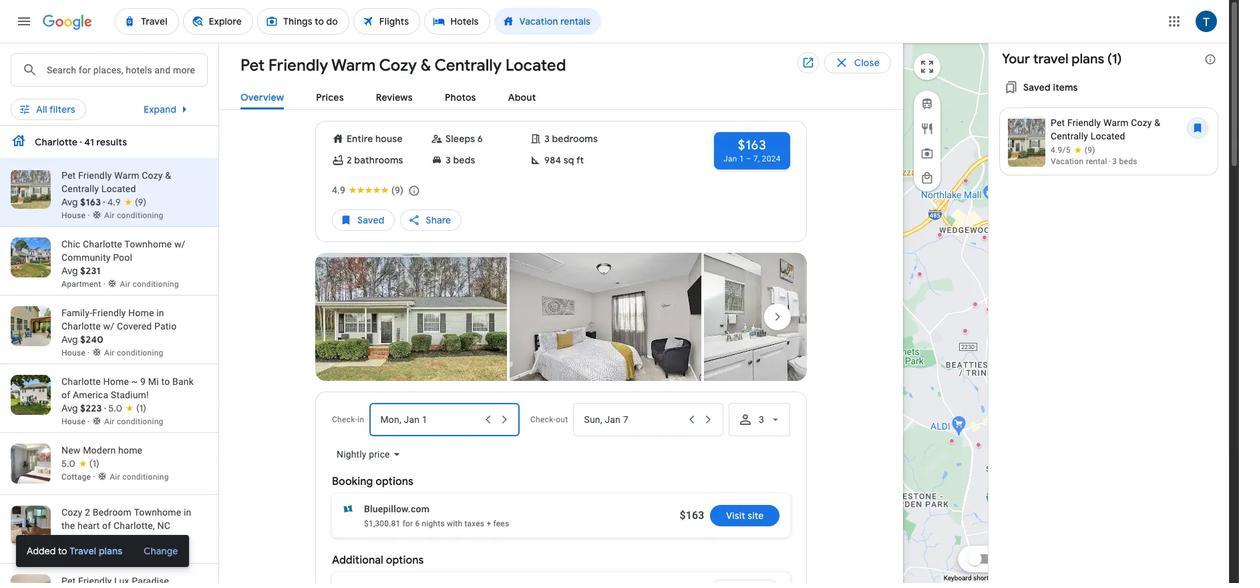 Task type: describe. For each thing, give the bounding box(es) containing it.
cozy inside cozy 2 bedroom townhome in the heart of charlotte, nc
[[61, 508, 82, 518]]

ft
[[576, 154, 584, 166]]

cozy, boho inspired farmhouse! image
[[963, 329, 968, 334]]

photos list
[[315, 253, 896, 396]]

w/ inside the chic charlotte townhome w/ community pool avg $231
[[174, 239, 185, 250]]

a vacation for all - queen city - charlotte, nc image
[[976, 443, 981, 448]]

price
[[127, 100, 149, 112]]

conditioning down pet friendly warm cozy & centrally located avg $163 ·
[[117, 211, 163, 220]]

overview tab
[[241, 86, 284, 110]]

all filters
[[36, 104, 75, 116]]

cozy inside pet friendly warm cozy & centrally located avg $163 ·
[[142, 170, 163, 181]]

conditioning for new modern home
[[122, 473, 169, 482]]

visit site
[[726, 510, 764, 522]]

0 horizontal spatial 4.9
[[107, 196, 121, 208]]

saved items
[[1023, 82, 1078, 94]]

0 vertical spatial plans
[[1072, 51, 1104, 67]]

additional
[[332, 554, 383, 568]]

number of travelers. current number of travelers is 3. image
[[564, 60, 581, 76]]

your home in charlotte image
[[917, 272, 923, 277]]

travel
[[1033, 51, 1069, 67]]

pet friendly warm cozy & centrally located avg $163 ·
[[61, 170, 171, 208]]

in inside family-friendly home in charlotte w/ covered patio avg $240
[[156, 308, 164, 319]]

modern
[[83, 446, 116, 456]]

(1) down modern
[[89, 458, 99, 470]]

check-in text field inside the filters form
[[299, 53, 408, 84]]

3 inside pet friendly warm cozy & centrally located list item
[[1112, 157, 1117, 166]]

5.0 for left 5 out of 5 stars from 1 reviews image
[[61, 458, 75, 470]]

& inside heading
[[421, 55, 431, 75]]

items
[[1053, 82, 1078, 94]]

open in new tab image
[[802, 56, 815, 69]]

6 inside the bluepillow.com $1,300.81 for 6 nights with taxes + fees
[[415, 520, 420, 529]]

3 for 3
[[759, 415, 764, 426]]

located inside pet friendly warm cozy & centrally located avg $163 ·
[[101, 184, 136, 194]]

air conditioning for new modern home
[[110, 473, 169, 482]]

air for chic charlotte townhome w/ community pool
[[120, 280, 130, 289]]

close button
[[824, 52, 891, 73]]

charlotte inside the chic charlotte townhome w/ community pool avg $231
[[83, 239, 122, 250]]

all filters (1)
[[36, 100, 88, 112]]

of for charlotte home ~ 9 mi to bank of america stadium! avg $223 ·
[[61, 390, 70, 401]]

fees
[[493, 520, 509, 529]]

share
[[426, 214, 451, 226]]

~
[[131, 377, 138, 387]]

(1) inside all filters (1) button
[[78, 100, 88, 112]]

chic
[[61, 239, 80, 250]]

new
[[61, 446, 81, 456]]

amenities button
[[478, 95, 568, 116]]

to inside charlotte home ~ 9 mi to bank of america stadium! avg $223 ·
[[161, 377, 170, 387]]

entire
[[347, 133, 373, 145]]

conditioning down stadium!
[[117, 418, 163, 427]]

3 list item from the left
[[704, 253, 896, 385]]

sort by
[[596, 100, 628, 112]]

cottage ·
[[61, 473, 98, 482]]

0 horizontal spatial plans
[[99, 546, 122, 558]]

1 house · from the top
[[61, 211, 92, 220]]

air conditioning for chic charlotte townhome w/ community pool
[[120, 280, 179, 289]]

map region
[[788, 30, 1239, 584]]

charlotte · 41 results heading
[[35, 134, 127, 150]]

share button
[[400, 204, 462, 236]]

air conditioning down pet friendly warm cozy & centrally located avg $163 ·
[[104, 211, 163, 220]]

your travel plans (1)
[[1002, 51, 1122, 67]]

reviews
[[376, 92, 413, 104]]

friendly inside family-friendly home in charlotte w/ covered patio avg $240
[[92, 308, 126, 319]]

· inside charlotte home ~ 9 mi to bank of america stadium! avg $223 ·
[[104, 403, 106, 415]]

a sweet stay image
[[937, 232, 943, 238]]

2 list item from the left
[[510, 253, 701, 385]]

check- for out
[[530, 416, 556, 425]]

options for booking options
[[376, 476, 413, 489]]

shortcuts
[[973, 575, 1002, 583]]

apartment ·
[[61, 280, 108, 289]]

3 beds
[[446, 154, 475, 166]]

prices
[[316, 92, 344, 104]]

1 vertical spatial check-in text field
[[380, 404, 480, 436]]

2 bathrooms
[[347, 154, 403, 166]]

new modern home image
[[986, 307, 991, 313]]

charlotte home ~ 9 mi to bank of america stadium! avg $223 ·
[[61, 377, 194, 415]]

$1,300.81
[[364, 520, 400, 529]]

property
[[200, 100, 239, 112]]

check- for in
[[332, 416, 358, 425]]

saved for saved
[[357, 214, 384, 226]]

check-out
[[530, 416, 568, 425]]

warm inside pet friendly warm cozy & centrally located avg $163 ·
[[114, 170, 139, 181]]

change button
[[135, 536, 188, 568]]

change
[[144, 546, 178, 558]]

northlake gem minutes from uptown image
[[963, 178, 969, 184]]

1 horizontal spatial 2
[[347, 154, 352, 166]]

pet friendly warm cozy & centrally located inside list item
[[1051, 118, 1161, 142]]

2024
[[762, 154, 781, 164]]

pet inside pet friendly warm cozy & centrally located avg $163 ·
[[61, 170, 76, 181]]

main menu image
[[16, 13, 32, 29]]

located inside heading
[[505, 55, 566, 75]]

in inside cozy 2 bedroom townhome in the heart of charlotte, nc
[[184, 508, 191, 518]]

avg inside the chic charlotte townhome w/ community pool avg $231
[[61, 265, 78, 277]]

rooms button
[[397, 95, 472, 116]]

warm inside pet friendly warm cozy & centrally located heading
[[331, 55, 376, 75]]

visit site button
[[710, 506, 780, 527]]

pet friendly warm cozy & centrally located heading
[[230, 53, 566, 76]]

0 vertical spatial 4.9
[[332, 185, 345, 196]]

984 sq ft
[[544, 154, 584, 166]]

0 horizontal spatial 5 out of 5 stars from 1 reviews image
[[61, 458, 99, 471]]

tab list containing overview
[[219, 81, 903, 110]]

additional options
[[332, 554, 424, 568]]

984
[[544, 154, 561, 166]]

conditioning for chic charlotte townhome w/ community pool
[[133, 280, 179, 289]]

saved items element
[[989, 75, 1094, 100]]

(27)
[[89, 534, 105, 546]]

heart
[[77, 521, 100, 532]]

w/ inside family-friendly home in charlotte w/ covered patio avg $240
[[103, 321, 114, 332]]

4.9/5
[[1051, 146, 1071, 155]]

rating
[[342, 100, 369, 112]]

nightly price button
[[326, 439, 411, 471]]

(1) down stadium!
[[136, 403, 146, 415]]

located inside pet friendly warm cozy & centrally located
[[1091, 131, 1125, 142]]

0 vertical spatial 5 out of 5 stars from 1 reviews image
[[108, 402, 146, 416]]

· inside pet friendly warm cozy & centrally located avg $163 ·
[[103, 196, 105, 208]]

conditioning for cozy 2 bedroom townhome in the heart of charlotte, nc
[[117, 548, 163, 558]]

property type button
[[177, 95, 285, 116]]

new modern home
[[61, 446, 142, 456]]

chic charlotte townhome w/ community pool avg $231
[[61, 239, 185, 277]]

saved for saved items
[[1023, 82, 1051, 94]]

photo 1 image
[[315, 253, 507, 381]]

booking options
[[332, 476, 413, 489]]

conditioning for family-friendly home in charlotte w/ covered patio
[[117, 349, 163, 358]]

(9) inside pet friendly warm cozy & centrally located list item
[[1085, 146, 1095, 155]]

$231
[[80, 265, 101, 277]]

guest
[[313, 100, 340, 112]]

· inside pet friendly warm cozy & centrally located list item
[[1109, 157, 1111, 166]]

charlotte,
[[114, 521, 155, 532]]

home inside family-friendly home in charlotte w/ covered patio avg $240
[[128, 308, 154, 319]]

vacation
[[1051, 157, 1084, 166]]

air conditioning for cozy 2 bedroom townhome in the heart of charlotte, nc
[[104, 548, 163, 558]]

3 house · from the top
[[61, 418, 92, 427]]

rental
[[1086, 157, 1108, 166]]

$163 inside pet friendly warm cozy & centrally located avg $163 ·
[[80, 196, 101, 208]]

$240
[[80, 334, 103, 346]]

home inside charlotte home ~ 9 mi to bank of america stadium! avg $223 ·
[[103, 377, 129, 387]]

guest rating
[[313, 100, 369, 112]]

friendly inside heading
[[268, 55, 328, 75]]

2 inside cozy 2 bedroom townhome in the heart of charlotte, nc
[[85, 508, 90, 518]]

3 for 3 bedrooms
[[544, 133, 550, 145]]

cozy inside heading
[[379, 55, 417, 75]]

keyboard shortcuts button
[[944, 575, 1002, 584]]

+
[[487, 520, 491, 529]]

close
[[854, 57, 880, 69]]

by
[[617, 100, 628, 112]]

nc
[[157, 521, 170, 532]]

4.7 out of 5 stars from 27 reviews image
[[61, 533, 105, 546]]

centrally inside pet friendly warm cozy & centrally located heading
[[435, 55, 502, 75]]

luxury apt minutes from uptown! image
[[982, 235, 987, 241]]

saved - pet friendly warm cozy & centrally located image
[[1182, 112, 1214, 144]]

air for cozy 2 bedroom townhome in the heart of charlotte, nc
[[104, 548, 115, 558]]

for
[[403, 520, 413, 529]]

sort by button
[[573, 95, 651, 116]]

nights
[[422, 520, 445, 529]]



Task type: locate. For each thing, give the bounding box(es) containing it.
4.9 out of 5 stars from 9 reviews image up pool
[[107, 196, 147, 209]]

·
[[1109, 157, 1111, 166], [103, 196, 105, 208], [104, 403, 106, 415]]

1 vertical spatial ·
[[103, 196, 105, 208]]

2 vertical spatial &
[[165, 170, 171, 181]]

0 vertical spatial 5.0
[[108, 403, 122, 415]]

1 horizontal spatial 6
[[478, 133, 483, 145]]

pet inside heading
[[241, 55, 265, 75]]

out
[[556, 416, 568, 425]]

townhome inside the chic charlotte townhome w/ community pool avg $231
[[124, 239, 172, 250]]

in up change button
[[184, 508, 191, 518]]

tab list
[[219, 81, 903, 110]]

1 filters from the top
[[49, 100, 75, 112]]

all for all filters (1)
[[36, 100, 47, 112]]

conditioning down charlotte,
[[117, 548, 163, 558]]

6 right for
[[415, 520, 420, 529]]

saved
[[1023, 82, 1051, 94], [357, 214, 384, 226]]

2 vertical spatial pet
[[61, 170, 76, 181]]

1 horizontal spatial 4.9 out of 5 stars from 9 reviews image
[[332, 184, 404, 197]]

filters for all filters (1)
[[49, 100, 75, 112]]

0 horizontal spatial saved
[[357, 214, 384, 226]]

warm inside pet friendly warm cozy & centrally located
[[1104, 118, 1129, 128]]

centrally inside pet friendly warm cozy & centrally located avg $163 ·
[[61, 184, 99, 194]]

cozy up reviews
[[379, 55, 417, 75]]

1 horizontal spatial located
[[505, 55, 566, 75]]

avg inside family-friendly home in charlotte w/ covered patio avg $240
[[61, 334, 78, 346]]

in up patio
[[156, 308, 164, 319]]

0 horizontal spatial beds
[[453, 154, 475, 166]]

air conditioning down home
[[110, 473, 169, 482]]

charlotte inside family-friendly home in charlotte w/ covered patio avg $240
[[61, 321, 101, 332]]

4.9
[[332, 185, 345, 196], [107, 196, 121, 208]]

pet inside pet friendly warm cozy & centrally located
[[1051, 118, 1065, 128]]

0 horizontal spatial of
[[61, 390, 70, 401]]

of for cozy 2 bedroom townhome in the heart of charlotte, nc
[[102, 521, 111, 532]]

1 horizontal spatial plans
[[1072, 51, 1104, 67]]

1 vertical spatial charlotte
[[61, 321, 101, 332]]

1 vertical spatial (9)
[[391, 185, 404, 196]]

2 house · from the top
[[61, 349, 92, 358]]

warm down results
[[114, 170, 139, 181]]

2 filters from the top
[[49, 104, 75, 116]]

0 horizontal spatial 5.0
[[61, 458, 75, 470]]

0 vertical spatial pet
[[241, 55, 265, 75]]

pet friendly warm cozy & centrally located list item
[[999, 108, 1219, 176]]

0 horizontal spatial located
[[101, 184, 136, 194]]

friendly
[[268, 55, 328, 75], [1068, 118, 1101, 128], [78, 170, 112, 181], [92, 308, 126, 319]]

view larger map image
[[919, 59, 935, 75]]

& inside pet friendly warm cozy & centrally located avg $163 ·
[[165, 170, 171, 181]]

charlotte up america
[[61, 377, 101, 387]]

0 horizontal spatial $163
[[80, 196, 101, 208]]

1 horizontal spatial of
[[102, 521, 111, 532]]

pet up 4.9/5
[[1051, 118, 1065, 128]]

friendly inside list item
[[1068, 118, 1101, 128]]

1 vertical spatial options
[[386, 554, 424, 568]]

2 horizontal spatial warm
[[1104, 118, 1129, 128]]

cozy down expand
[[142, 170, 163, 181]]

4.9 out of 5 stars from 9 reviews image up saved button
[[332, 184, 404, 197]]

0 horizontal spatial 4.9 out of 5 stars from 9 reviews image
[[107, 196, 147, 209]]

pet friendly warm cozy & centrally located up reviews
[[241, 55, 566, 75]]

located down results
[[101, 184, 136, 194]]

all for all filters
[[36, 104, 47, 116]]

0 vertical spatial townhome
[[124, 239, 172, 250]]

(1) right all filters
[[78, 100, 88, 112]]

cozy 2 bedroom townhome in the heart of charlotte, nc
[[61, 508, 191, 532]]

all filters (1) button
[[11, 95, 99, 116]]

saved left share button
[[357, 214, 384, 226]]

photo 3 image
[[704, 253, 896, 381]]

2 vertical spatial located
[[101, 184, 136, 194]]

pet up overview
[[241, 55, 265, 75]]

entire house
[[347, 133, 403, 145]]

filters
[[49, 100, 75, 112], [49, 104, 75, 116]]

bank
[[172, 377, 194, 387]]

1 vertical spatial located
[[1091, 131, 1125, 142]]

1 vertical spatial 6
[[415, 520, 420, 529]]

avg inside charlotte home ~ 9 mi to bank of america stadium! avg $223 ·
[[61, 403, 78, 415]]

bathrooms
[[354, 154, 403, 166]]

beds
[[453, 154, 475, 166], [1119, 157, 1138, 166]]

centrally up 4.9/5
[[1051, 131, 1088, 142]]

pet friendly warm cozy & centrally located up rental
[[1051, 118, 1161, 142]]

1 vertical spatial pet
[[1051, 118, 1065, 128]]

(9) up the chic charlotte townhome w/ community pool avg $231
[[135, 196, 147, 208]]

bluepillow.com $1,300.81 for 6 nights with taxes + fees
[[364, 504, 509, 529]]

house · down 4.7 out of 5 stars from 27 reviews image
[[61, 548, 92, 558]]

clear image
[[226, 61, 242, 77]]

5 out of 5 stars from 1 reviews image
[[108, 402, 146, 416], [61, 458, 99, 471]]

0 vertical spatial ·
[[1109, 157, 1111, 166]]

0 vertical spatial located
[[505, 55, 566, 75]]

filters inside all filters button
[[49, 104, 75, 116]]

avg left $240
[[61, 334, 78, 346]]

house · up 'chic'
[[61, 211, 92, 220]]

centrally up photos in the top of the page
[[435, 55, 502, 75]]

air
[[104, 211, 115, 220], [120, 280, 130, 289], [104, 349, 115, 358], [104, 418, 115, 427], [110, 473, 120, 482], [104, 548, 115, 558]]

cozy up the
[[61, 508, 82, 518]]

0 vertical spatial check-in text field
[[299, 53, 408, 84]]

2 horizontal spatial $163
[[738, 137, 767, 154]]

Check-out text field
[[584, 404, 683, 436]]

photos
[[445, 92, 476, 104]]

keyboard
[[944, 575, 972, 583]]

charlotte
[[83, 239, 122, 250], [61, 321, 101, 332], [61, 377, 101, 387]]

1 vertical spatial saved
[[357, 214, 384, 226]]

0 vertical spatial (9)
[[1085, 146, 1095, 155]]

luxury 2 bedroom minutes away from uptown image
[[973, 302, 978, 307]]

1 horizontal spatial 4.9
[[332, 185, 345, 196]]

learn more about these reviews image
[[398, 175, 430, 207]]

air down pet friendly warm cozy & centrally located avg $163 ·
[[104, 211, 115, 220]]

jan
[[724, 154, 737, 164]]

$163 jan 1 – 7, 2024
[[724, 137, 781, 164]]

3 for 3 beds
[[446, 154, 451, 166]]

1 horizontal spatial 5.0
[[108, 403, 122, 415]]

· up community
[[103, 196, 105, 208]]

(9) for 4.9 out of 5 stars from 9 reviews image to the middle
[[391, 185, 404, 196]]

pet friendly lovely 5/2 minutes from uptown with king bed image
[[961, 559, 966, 564]]

filters form
[[11, 43, 651, 135]]

photo 2 image
[[510, 253, 701, 381]]

& up rooms
[[421, 55, 431, 75]]

of inside cozy 2 bedroom townhome in the heart of charlotte, nc
[[102, 521, 111, 532]]

(9)
[[1085, 146, 1095, 155], [391, 185, 404, 196], [135, 196, 147, 208]]

1 avg from the top
[[61, 196, 78, 208]]

list item
[[315, 253, 507, 385], [510, 253, 701, 385], [704, 253, 896, 385]]

1 horizontal spatial &
[[421, 55, 431, 75]]

0 vertical spatial home
[[128, 308, 154, 319]]

air down the chic charlotte townhome w/ community pool avg $231
[[120, 280, 130, 289]]

home left the ~
[[103, 377, 129, 387]]

beds down sleeps 6
[[453, 154, 475, 166]]

located up about
[[505, 55, 566, 75]]

0 vertical spatial $163
[[738, 137, 767, 154]]

4.9 out of 5 stars from 9 reviews image containing 4.9/5
[[1051, 145, 1095, 156]]

Check-in text field
[[299, 53, 408, 84], [380, 404, 480, 436]]

overview
[[241, 92, 284, 104]]

plans up the items
[[1072, 51, 1104, 67]]

check-in
[[332, 416, 364, 425]]

(1) right travel
[[1108, 51, 1122, 67]]

warm
[[331, 55, 376, 75], [1104, 118, 1129, 128], [114, 170, 139, 181]]

air conditioning down the chic charlotte townhome w/ community pool avg $231
[[120, 280, 179, 289]]

0 vertical spatial charlotte
[[83, 239, 122, 250]]

centrally inside pet friendly warm cozy & centrally located
[[1051, 131, 1088, 142]]

9
[[140, 377, 146, 387]]

pool
[[113, 253, 132, 263]]

1 horizontal spatial centrally
[[435, 55, 502, 75]]

community
[[61, 253, 111, 263]]

charlotte up community
[[83, 239, 122, 250]]

2 up heart
[[85, 508, 90, 518]]

air for new modern home
[[110, 473, 120, 482]]

(9) for the leftmost 4.9 out of 5 stars from 9 reviews image
[[135, 196, 147, 208]]

mi
[[148, 377, 159, 387]]

townhome up nc
[[134, 508, 181, 518]]

vacation rental · 3 beds
[[1051, 157, 1138, 166]]

all inside all filters (1) button
[[36, 100, 47, 112]]

1 list item from the left
[[315, 253, 507, 385]]

options for additional options
[[386, 554, 424, 568]]

pet
[[241, 55, 265, 75], [1051, 118, 1065, 128], [61, 170, 76, 181]]

family-
[[61, 308, 92, 319]]

1 horizontal spatial beds
[[1119, 157, 1138, 166]]

next image
[[762, 301, 794, 333]]

1 vertical spatial w/
[[103, 321, 114, 332]]

to
[[161, 377, 170, 387], [58, 546, 67, 558]]

Search for places, hotels and more text field
[[46, 54, 207, 86]]

townhome inside cozy 2 bedroom townhome in the heart of charlotte, nc
[[134, 508, 181, 518]]

warm up prices
[[331, 55, 376, 75]]

friendly up 4.9/5
[[1068, 118, 1101, 128]]

the
[[61, 521, 75, 532]]

amenities
[[500, 100, 545, 112]]

0 vertical spatial &
[[421, 55, 431, 75]]

plans
[[1072, 51, 1104, 67], [99, 546, 122, 558]]

1 vertical spatial &
[[1155, 118, 1161, 128]]

1 horizontal spatial check-
[[530, 416, 556, 425]]

2 vertical spatial charlotte
[[61, 377, 101, 387]]

4.9 up saved button
[[332, 185, 345, 196]]

0 vertical spatial in
[[156, 308, 164, 319]]

your
[[1002, 51, 1030, 67]]

0 horizontal spatial to
[[58, 546, 67, 558]]

1 horizontal spatial w/
[[174, 239, 185, 250]]

1 vertical spatial to
[[58, 546, 67, 558]]

2 vertical spatial $163
[[680, 510, 705, 522]]

price
[[369, 450, 390, 460]]

pet down charlotte · 41
[[61, 170, 76, 181]]

filters for all filters
[[49, 104, 75, 116]]

0 horizontal spatial in
[[156, 308, 164, 319]]

& inside pet friendly warm cozy & centrally located
[[1155, 118, 1161, 128]]

about
[[508, 92, 536, 104]]

1 horizontal spatial saved
[[1023, 82, 1051, 94]]

1 horizontal spatial pet friendly warm cozy & centrally located
[[1051, 118, 1161, 142]]

home
[[128, 308, 154, 319], [103, 377, 129, 387]]

1 horizontal spatial 5 out of 5 stars from 1 reviews image
[[108, 402, 146, 416]]

0 horizontal spatial warm
[[114, 170, 139, 181]]

2 vertical spatial in
[[184, 508, 191, 518]]

home
[[118, 446, 142, 456]]

rooms
[[419, 100, 450, 112]]

$163 up 1 – 7,
[[738, 137, 767, 154]]

2 horizontal spatial in
[[358, 416, 364, 425]]

1 horizontal spatial list item
[[510, 253, 701, 385]]

2 vertical spatial centrally
[[61, 184, 99, 194]]

property type
[[200, 100, 262, 112]]

air conditioning down covered at the left
[[104, 349, 163, 358]]

charming townhome close to uptown ~ free parking image
[[949, 439, 955, 444]]

results
[[96, 136, 127, 148]]

1 horizontal spatial (9)
[[391, 185, 404, 196]]

charlotte down family-
[[61, 321, 101, 332]]

conditioning down the chic charlotte townhome w/ community pool avg $231
[[133, 280, 179, 289]]

0 vertical spatial 6
[[478, 133, 483, 145]]

$163 inside '$163 jan 1 – 7, 2024'
[[738, 137, 767, 154]]

air down (27)
[[104, 548, 115, 558]]

5.0 down stadium!
[[108, 403, 122, 415]]

4 house · from the top
[[61, 548, 92, 558]]

0 horizontal spatial pet
[[61, 170, 76, 181]]

$223
[[80, 403, 102, 415]]

booking
[[332, 476, 373, 489]]

to inside status
[[58, 546, 67, 558]]

Check-out text field
[[429, 53, 540, 84]]

all inside all filters button
[[36, 104, 47, 116]]

house · down $240
[[61, 349, 92, 358]]

expand button
[[128, 94, 208, 126]]

bedrooms
[[552, 133, 598, 145]]

1 vertical spatial townhome
[[134, 508, 181, 518]]

status
[[16, 536, 1213, 568]]

friendly up prices
[[268, 55, 328, 75]]

in up nightly price
[[358, 416, 364, 425]]

air conditioning for family-friendly home in charlotte w/ covered patio
[[104, 349, 163, 358]]

site
[[748, 510, 764, 522]]

2 check- from the left
[[530, 416, 556, 425]]

price button
[[104, 95, 172, 116]]

visit
[[726, 510, 745, 522]]

& down expand button
[[165, 170, 171, 181]]

0 vertical spatial warm
[[331, 55, 376, 75]]

check-in text field up rating
[[299, 53, 408, 84]]

5.0 for the topmost 5 out of 5 stars from 1 reviews image
[[108, 403, 122, 415]]

friendly up covered at the left
[[92, 308, 126, 319]]

charlotte inside charlotte home ~ 9 mi to bank of america stadium! avg $223 ·
[[61, 377, 101, 387]]

1 horizontal spatial $163
[[680, 510, 705, 522]]

1 vertical spatial home
[[103, 377, 129, 387]]

(9) up vacation rental · 3 beds
[[1085, 146, 1095, 155]]

guest rating button
[[290, 95, 391, 116]]

air for family-friendly home in charlotte w/ covered patio
[[104, 349, 115, 358]]

sleeps 6
[[446, 133, 483, 145]]

0 vertical spatial saved
[[1023, 82, 1051, 94]]

1 check- from the left
[[332, 416, 358, 425]]

1 horizontal spatial warm
[[331, 55, 376, 75]]

nightly price
[[337, 450, 390, 460]]

$163 for $163
[[680, 510, 705, 522]]

0 vertical spatial centrally
[[435, 55, 502, 75]]

with
[[447, 520, 462, 529]]

saved inside button
[[357, 214, 384, 226]]

2 vertical spatial ·
[[104, 403, 106, 415]]

2 horizontal spatial centrally
[[1051, 131, 1088, 142]]

4.7
[[61, 534, 75, 546]]

townhome up pool
[[124, 239, 172, 250]]

5.0 down new
[[61, 458, 75, 470]]

0 horizontal spatial check-
[[332, 416, 358, 425]]

to left travel
[[58, 546, 67, 558]]

4.9 out of 5 stars from 9 reviews image up vacation
[[1051, 145, 1095, 156]]

1 vertical spatial warm
[[1104, 118, 1129, 128]]

2 horizontal spatial &
[[1155, 118, 1161, 128]]

cozy left saved - pet friendly warm cozy & centrally located image
[[1131, 118, 1152, 128]]

house · down $223
[[61, 418, 92, 427]]

saved button
[[332, 204, 395, 236]]

to right 'mi'
[[161, 377, 170, 387]]

4.9 out of 5 stars from 9 reviews image
[[1051, 145, 1095, 156], [332, 184, 404, 197], [107, 196, 147, 209]]

centrally down charlotte · 41 results heading on the top of page
[[61, 184, 99, 194]]

(9) down bathrooms
[[391, 185, 404, 196]]

bedroom
[[93, 508, 132, 518]]

charlotte · 41
[[35, 136, 94, 148]]

3 inside popup button
[[759, 415, 764, 426]]

6
[[478, 133, 483, 145], [415, 520, 420, 529]]

$163
[[738, 137, 767, 154], [80, 196, 101, 208], [680, 510, 705, 522]]

$163 left visit
[[680, 510, 705, 522]]

conditioning down home
[[122, 473, 169, 482]]

6 right sleeps
[[478, 133, 483, 145]]

3 avg from the top
[[61, 334, 78, 346]]

home up covered at the left
[[128, 308, 154, 319]]

warm up rental
[[1104, 118, 1129, 128]]

2 horizontal spatial located
[[1091, 131, 1125, 142]]

1 vertical spatial 5 out of 5 stars from 1 reviews image
[[61, 458, 99, 471]]

conditioning down covered at the left
[[117, 349, 163, 358]]

air conditioning down charlotte,
[[104, 548, 163, 558]]

more info image
[[1195, 43, 1227, 75]]

options down for
[[386, 554, 424, 568]]

0 horizontal spatial (9)
[[135, 196, 147, 208]]

· right $223
[[104, 403, 106, 415]]

options up bluepillow.com
[[376, 476, 413, 489]]

1 vertical spatial pet friendly warm cozy & centrally located
[[1051, 118, 1161, 142]]

0 horizontal spatial 2
[[85, 508, 90, 518]]

nightly
[[337, 450, 366, 460]]

beds inside pet friendly warm cozy & centrally located list item
[[1119, 157, 1138, 166]]

2 horizontal spatial 4.9 out of 5 stars from 9 reviews image
[[1051, 145, 1095, 156]]

located up rental
[[1091, 131, 1125, 142]]

status containing added to
[[16, 536, 1213, 568]]

2 horizontal spatial pet
[[1051, 118, 1065, 128]]

located
[[505, 55, 566, 75], [1091, 131, 1125, 142], [101, 184, 136, 194]]

2 all from the top
[[36, 104, 47, 116]]

pet friendly warm cozy & centrally located inside heading
[[241, 55, 566, 75]]

charlotte · 41 results
[[35, 136, 127, 148]]

of down bedroom
[[102, 521, 111, 532]]

1 vertical spatial 4.9
[[107, 196, 121, 208]]

0 horizontal spatial list item
[[315, 253, 507, 385]]

cozy inside list item
[[1131, 118, 1152, 128]]

& left saved - pet friendly warm cozy & centrally located image
[[1155, 118, 1161, 128]]

$163 up 'chic'
[[80, 196, 101, 208]]

$163 for $163 jan 1 – 7, 2024
[[738, 137, 767, 154]]

air down new modern home
[[110, 473, 120, 482]]

0 vertical spatial w/
[[174, 239, 185, 250]]

check-
[[332, 416, 358, 425], [530, 416, 556, 425]]

1 vertical spatial 5.0
[[61, 458, 75, 470]]

friendly inside pet friendly warm cozy & centrally located avg $163 ·
[[78, 170, 112, 181]]

avg up 'chic'
[[61, 196, 78, 208]]

added to travel plans
[[27, 546, 122, 558]]

conditioning
[[117, 211, 163, 220], [133, 280, 179, 289], [117, 349, 163, 358], [117, 418, 163, 427], [122, 473, 169, 482], [117, 548, 163, 558]]

1 vertical spatial $163
[[80, 196, 101, 208]]

travel plans link
[[70, 540, 122, 563]]

4.9 up pool
[[107, 196, 121, 208]]

2 avg from the top
[[61, 265, 78, 277]]

0 horizontal spatial centrally
[[61, 184, 99, 194]]

beds right rental
[[1119, 157, 1138, 166]]

saved left the items
[[1023, 82, 1051, 94]]

avg inside pet friendly warm cozy & centrally located avg $163 ·
[[61, 196, 78, 208]]

air down family-friendly home in charlotte w/ covered patio avg $240
[[104, 349, 115, 358]]

2 horizontal spatial (9)
[[1085, 146, 1095, 155]]

4 avg from the top
[[61, 403, 78, 415]]

3
[[544, 133, 550, 145], [446, 154, 451, 166], [1112, 157, 1117, 166], [759, 415, 764, 426]]

all filters button
[[11, 94, 86, 126]]

1 vertical spatial 2
[[85, 508, 90, 518]]

1 vertical spatial plans
[[99, 546, 122, 558]]

avg left $223
[[61, 403, 78, 415]]

0 horizontal spatial pet friendly warm cozy & centrally located
[[241, 55, 566, 75]]

keyboard shortcuts
[[944, 575, 1002, 583]]

family-friendly home in charlotte w/ covered patio avg $240
[[61, 308, 177, 346]]

0 vertical spatial to
[[161, 377, 170, 387]]

plans right travel
[[99, 546, 122, 558]]

0 horizontal spatial 6
[[415, 520, 420, 529]]

1 vertical spatial centrally
[[1051, 131, 1088, 142]]

friendly down charlotte · 41 results at left top
[[78, 170, 112, 181]]

air up new modern home
[[104, 418, 115, 427]]

· right rental
[[1109, 157, 1111, 166]]

of left america
[[61, 390, 70, 401]]

5 out of 5 stars from 1 reviews image up cottage ·
[[61, 458, 99, 471]]

5 out of 5 stars from 1 reviews image down stadium!
[[108, 402, 146, 416]]

check-in text field up price
[[380, 404, 480, 436]]

4.9 out of 5 stars from 9 reviews image inside pet friendly warm cozy & centrally located list item
[[1051, 145, 1095, 156]]

3 button
[[729, 404, 790, 437]]

air conditioning down stadium!
[[104, 418, 163, 427]]

2 down entire
[[347, 154, 352, 166]]

1 all from the top
[[36, 100, 47, 112]]

of inside charlotte home ~ 9 mi to bank of america stadium! avg $223 ·
[[61, 390, 70, 401]]

1 horizontal spatial to
[[161, 377, 170, 387]]

filters inside all filters (1) button
[[49, 100, 75, 112]]



Task type: vqa. For each thing, say whether or not it's contained in the screenshot.
· within 'Charlotte Home ~ 9 Mi to Bank of America Stadium! Avg $223 ·'
yes



